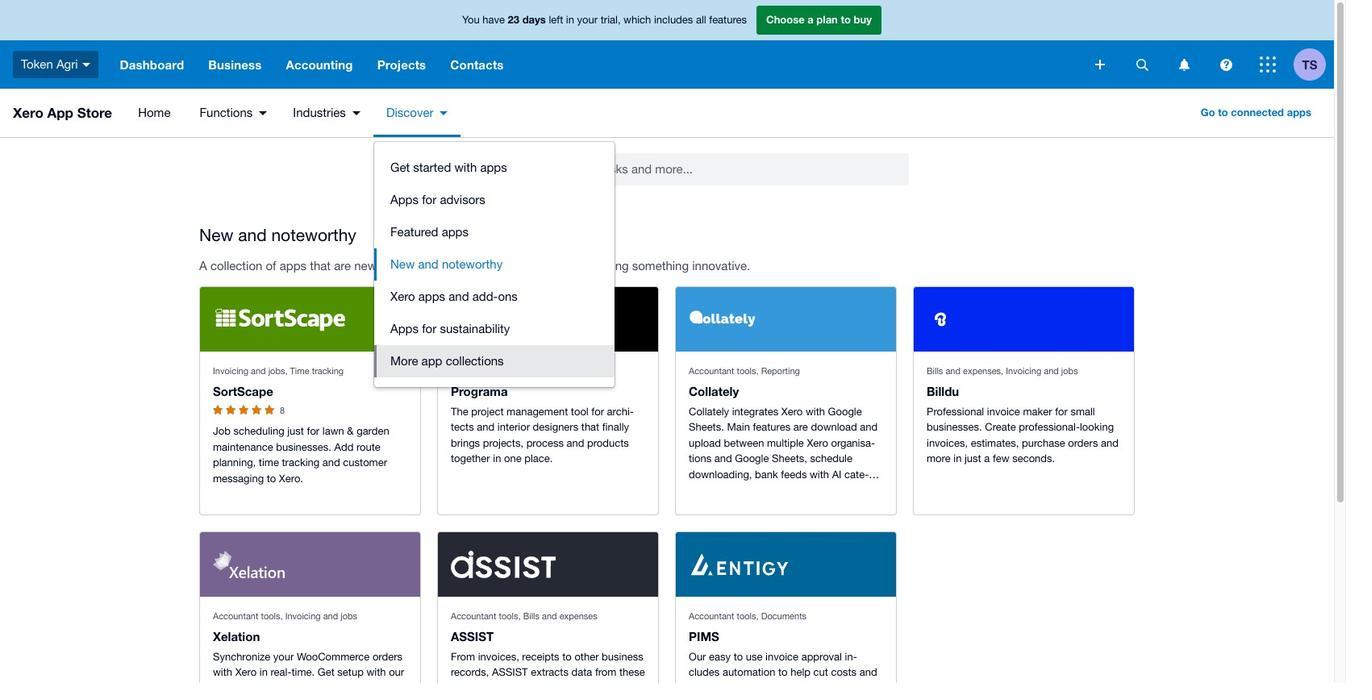 Task type: locate. For each thing, give the bounding box(es) containing it.
and left "pre" at the bottom
[[835, 500, 853, 512]]

businesses. inside bills and expenses, invoicing and jobs billdu professional invoice maker for small businesses. create professional-looking invoices, estimates, purchase orders and more in just a few seconds.
[[927, 421, 982, 433]]

1 vertical spatial get
[[318, 666, 335, 679]]

accountant inside the accountant tools, bills and expenses assist from invoices, receipts to other business records, assist extracts data from these documents for quick automated ent
[[451, 612, 497, 621]]

and right the
[[418, 257, 439, 271]]

1 vertical spatial orders
[[373, 651, 403, 663]]

finally
[[602, 421, 629, 433]]

menu containing home
[[122, 89, 461, 137]]

0 vertical spatial just
[[287, 425, 304, 437]]

1 vertical spatial google
[[735, 453, 769, 465]]

1 horizontal spatial orders
[[1068, 437, 1098, 449]]

tracking right time
[[312, 366, 344, 376]]

project
[[471, 405, 504, 418]]

1 collately from the top
[[689, 384, 739, 398]]

industries button
[[280, 89, 373, 137]]

0 horizontal spatial orders
[[373, 651, 403, 663]]

apps inside button
[[390, 322, 419, 336]]

1 vertical spatial new and noteworthy
[[390, 257, 503, 271]]

in inside 'you have 23 days left in your trial, which includes all features'
[[566, 14, 574, 26]]

collately link
[[689, 384, 739, 398]]

app up xero apps and add-ons
[[443, 259, 465, 273]]

to left other
[[562, 651, 572, 663]]

tools, for spent
[[737, 612, 759, 621]]

and up billdu link
[[946, 366, 961, 376]]

with up free
[[213, 666, 232, 679]]

invoice up create
[[987, 405, 1020, 418]]

route
[[357, 441, 381, 453]]

pdf
[[765, 500, 785, 512]]

1 vertical spatial bills
[[523, 612, 540, 621]]

for inside accountant tools, reporting collately collately integrates xero with google sheets. main features are download and upload between multiple xero organisa tions and google sheets, schedule downloading, bank feeds with ai cate gorisation for multiple organisations, bank statement pdf converter and pre built financial analysis.
[[738, 484, 751, 496]]

group containing get started with apps
[[374, 142, 615, 387]]

1 vertical spatial that
[[582, 421, 600, 433]]

get inside button
[[390, 161, 410, 174]]

1 horizontal spatial google
[[828, 405, 862, 418]]

1 horizontal spatial new
[[390, 257, 415, 271]]

apps up apps for sustainability
[[418, 290, 445, 303]]

jobs, inside the invoicing and jobs, time tracking sortscape
[[268, 366, 288, 376]]

process
[[527, 437, 564, 449]]

0 vertical spatial features
[[709, 14, 747, 26]]

features inside accountant tools, reporting collately collately integrates xero with google sheets. main features are download and upload between multiple xero organisa tions and google sheets, schedule downloading, bank feeds with ai cate gorisation for multiple organisations, bank statement pdf converter and pre built financial analysis.
[[753, 421, 791, 433]]

0 vertical spatial are
[[334, 259, 351, 273]]

and down designers
[[567, 437, 584, 449]]

bills up billdu link
[[927, 366, 943, 376]]

get left started
[[390, 161, 410, 174]]

and up sortscape
[[251, 366, 266, 376]]

0 vertical spatial invoice
[[987, 405, 1020, 418]]

jobs inside bills and expenses, invoicing and jobs billdu professional invoice maker for small businesses. create professional-looking invoices, estimates, purchase orders and more in just a few seconds.
[[1062, 366, 1078, 376]]

new inside button
[[390, 257, 415, 271]]

apps right of
[[280, 259, 307, 273]]

a
[[808, 13, 814, 26], [984, 453, 990, 465], [318, 682, 324, 683]]

apps inside "button"
[[390, 193, 419, 207]]

and up the programa link
[[489, 366, 504, 376]]

integrates
[[732, 405, 779, 418]]

and left the expenses
[[542, 612, 557, 621]]

new and noteworthy inside button
[[390, 257, 503, 271]]

apps
[[390, 193, 419, 207], [390, 322, 419, 336]]

1 horizontal spatial businesses.
[[927, 421, 982, 433]]

jobs, for tracking
[[268, 366, 288, 376]]

invoicing up woocommerce at the left
[[285, 612, 321, 621]]

1 horizontal spatial time
[[724, 682, 744, 683]]

a
[[199, 259, 207, 273]]

1 horizontal spatial invoice
[[987, 405, 1020, 418]]

invoices, inside bills and expenses, invoicing and jobs billdu professional invoice maker for small businesses. create professional-looking invoices, estimates, purchase orders and more in just a few seconds.
[[927, 437, 968, 449]]

bank left feeds
[[755, 468, 778, 480]]

and right costs at the bottom right
[[860, 666, 877, 679]]

features inside 'you have 23 days left in your trial, which includes all features'
[[709, 14, 747, 26]]

tools, left the reporting
[[737, 366, 759, 376]]

xero inside accountant tools, invoicing and jobs xelation synchronize your woocommerce orders with xero in real-time.  get setup with our free trial in less than a minute! low co
[[235, 666, 257, 679]]

you
[[462, 14, 480, 26]]

just inside job scheduling just for lawn & garden maintenance businesses. add route planning, time tracking and customer messaging to xero.
[[287, 425, 304, 437]]

tracking up xero.
[[282, 457, 320, 469]]

jobs, inside invoicing and jobs, payments programa the project management tool for archi tects and interior designers that finally brings projects, process and products together in one place.
[[506, 366, 526, 376]]

1 vertical spatial a
[[984, 453, 990, 465]]

easy
[[709, 651, 731, 663]]

1 vertical spatial tracking
[[282, 457, 320, 469]]

jobs, left time
[[268, 366, 288, 376]]

group
[[374, 142, 615, 387]]

connected
[[1231, 106, 1284, 119]]

0 horizontal spatial bills
[[523, 612, 540, 621]]

features for collately
[[753, 421, 791, 433]]

0 vertical spatial tracking
[[312, 366, 344, 376]]

jobs up small
[[1062, 366, 1078, 376]]

add
[[334, 441, 354, 453]]

invoice up help
[[766, 651, 799, 663]]

pims app logo image
[[689, 551, 790, 578]]

1 vertical spatial your
[[273, 651, 294, 663]]

1 vertical spatial just
[[965, 453, 982, 465]]

invoice for small
[[987, 405, 1020, 418]]

xero up trial
[[235, 666, 257, 679]]

0 vertical spatial new and noteworthy
[[199, 225, 356, 244]]

between
[[724, 437, 764, 449]]

1 vertical spatial new
[[390, 257, 415, 271]]

approval
[[802, 651, 842, 663]]

invoicing up sortscape link
[[213, 366, 248, 376]]

1 vertical spatial invoice
[[766, 651, 799, 663]]

for up featured apps
[[422, 193, 437, 207]]

assist up from
[[451, 629, 494, 643]]

0 vertical spatial jobs
[[1062, 366, 1078, 376]]

just right scheduling
[[287, 425, 304, 437]]

0 horizontal spatial that
[[310, 259, 331, 273]]

0 vertical spatial time
[[259, 457, 279, 469]]

that left new
[[310, 259, 331, 273]]

for up statement
[[738, 484, 751, 496]]

with up "advisors" at the top left
[[455, 161, 477, 174]]

from
[[595, 666, 617, 679]]

0 vertical spatial noteworthy
[[271, 225, 356, 244]]

1 vertical spatial collately
[[689, 405, 729, 418]]

accountant up collately link
[[689, 366, 735, 376]]

0 horizontal spatial svg image
[[1179, 58, 1190, 71]]

list box containing get started with apps
[[374, 142, 615, 387]]

a inside bills and expenses, invoicing and jobs billdu professional invoice maker for small businesses. create professional-looking invoices, estimates, purchase orders and more in just a few seconds.
[[984, 453, 990, 465]]

for right tool
[[592, 405, 604, 418]]

professional-
[[1019, 421, 1080, 433]]

noteworthy up add-
[[442, 257, 503, 271]]

multiple up 'pdf'
[[754, 484, 791, 496]]

1 horizontal spatial svg image
[[1260, 56, 1276, 73]]

0 vertical spatial apps
[[390, 193, 419, 207]]

0 vertical spatial businesses.
[[927, 421, 982, 433]]

new and noteworthy up xero apps and add-ons
[[390, 257, 503, 271]]

accountant for quick
[[451, 612, 497, 621]]

apps
[[1287, 106, 1312, 119], [480, 161, 507, 174], [442, 225, 469, 239], [280, 259, 307, 273], [418, 290, 445, 303]]

for inside bills and expenses, invoicing and jobs billdu professional invoice maker for small businesses. create professional-looking invoices, estimates, purchase orders and more in just a few seconds.
[[1055, 405, 1068, 418]]

1 vertical spatial noteworthy
[[442, 257, 503, 271]]

apps up more
[[390, 322, 419, 336]]

a inside accountant tools, invoicing and jobs xelation synchronize your woocommerce orders with xero in real-time.  get setup with our free trial in less than a minute! low co
[[318, 682, 324, 683]]

assist up the quick
[[492, 666, 528, 679]]

accountant for trial
[[213, 612, 259, 621]]

0 horizontal spatial a
[[318, 682, 324, 683]]

0 horizontal spatial features
[[709, 14, 747, 26]]

invoice inside bills and expenses, invoicing and jobs billdu professional invoice maker for small businesses. create professional-looking invoices, estimates, purchase orders and more in just a few seconds.
[[987, 405, 1020, 418]]

menu
[[122, 89, 461, 137]]

0 vertical spatial assist
[[451, 629, 494, 643]]

for inside "button"
[[422, 193, 437, 207]]

tools, inside accountant tools, reporting collately collately integrates xero with google sheets. main features are download and upload between multiple xero organisa tions and google sheets, schedule downloading, bank feeds with ai cate gorisation for multiple organisations, bank statement pdf converter and pre built financial analysis.
[[737, 366, 759, 376]]

invoice inside accountant tools, documents pims our easy to use invoice approval in cludes automation to help cut costs and reduce time spent on mundane accoun
[[766, 651, 799, 663]]

invoicing right expenses,
[[1006, 366, 1042, 376]]

job
[[213, 425, 231, 437]]

apps for apps for sustainability
[[390, 322, 419, 336]]

sortscape app logo image
[[213, 306, 347, 333]]

apps inside "link"
[[1287, 106, 1312, 119]]

list box
[[374, 142, 615, 387]]

apps up featured
[[390, 193, 419, 207]]

tools, inside accountant tools, invoicing and jobs xelation synchronize your woocommerce orders with xero in real-time.  get setup with our free trial in less than a minute! low co
[[261, 612, 283, 621]]

get down woocommerce at the left
[[318, 666, 335, 679]]

and up woocommerce at the left
[[323, 612, 338, 621]]

time down 'automation' on the right bottom of page
[[724, 682, 744, 683]]

built
[[689, 500, 875, 528]]

get inside accountant tools, invoicing and jobs xelation synchronize your woocommerce orders with xero in real-time.  get setup with our free trial in less than a minute! low co
[[318, 666, 335, 679]]

are up tions
[[794, 421, 808, 433]]

0 vertical spatial google
[[828, 405, 862, 418]]

xero right the
[[415, 259, 439, 273]]

0 vertical spatial new
[[199, 225, 233, 244]]

pre
[[856, 500, 875, 512]]

and inside accountant tools, documents pims our easy to use invoice approval in cludes automation to help cut costs and reduce time spent on mundane accoun
[[860, 666, 877, 679]]

the
[[451, 405, 468, 418]]

jobs,
[[268, 366, 288, 376], [506, 366, 526, 376]]

0 horizontal spatial just
[[287, 425, 304, 437]]

1 vertical spatial app
[[443, 259, 465, 273]]

are inside accountant tools, reporting collately collately integrates xero with google sheets. main features are download and upload between multiple xero organisa tions and google sheets, schedule downloading, bank feeds with ai cate gorisation for multiple organisations, bank statement pdf converter and pre built financial analysis.
[[794, 421, 808, 433]]

woocommerce
[[297, 651, 370, 663]]

1 horizontal spatial features
[[753, 421, 791, 433]]

2 horizontal spatial a
[[984, 453, 990, 465]]

your inside 'you have 23 days left in your trial, which includes all features'
[[577, 14, 598, 26]]

and down project
[[477, 421, 495, 433]]

1 horizontal spatial new and noteworthy
[[390, 257, 503, 271]]

add-
[[473, 290, 498, 303]]

businesses. inside job scheduling just for lawn & garden maintenance businesses. add route planning, time tracking and customer messaging to xero.
[[276, 441, 332, 453]]

bank up financial
[[689, 500, 712, 512]]

tracking inside the invoicing and jobs, time tracking sortscape
[[312, 366, 344, 376]]

help
[[791, 666, 811, 679]]

in left one
[[493, 453, 501, 465]]

store,
[[468, 259, 501, 273]]

0 vertical spatial your
[[577, 14, 598, 26]]

tools, down assist app logo
[[499, 612, 521, 621]]

0 horizontal spatial businesses.
[[276, 441, 332, 453]]

tools, left the documents
[[737, 612, 759, 621]]

2 apps from the top
[[390, 322, 419, 336]]

home
[[138, 106, 171, 119]]

documents
[[761, 612, 807, 621]]

for left the quick
[[507, 682, 519, 683]]

reduce
[[689, 682, 721, 683]]

0 vertical spatial a
[[808, 13, 814, 26]]

0 horizontal spatial bank
[[689, 500, 712, 512]]

0 horizontal spatial new
[[199, 225, 233, 244]]

collections
[[446, 354, 504, 368]]

extracts
[[531, 666, 569, 679]]

jobs, left payments
[[506, 366, 526, 376]]

1 horizontal spatial jobs
[[1062, 366, 1078, 376]]

apps up apps for advisors "button"
[[480, 161, 507, 174]]

time inside accountant tools, documents pims our easy to use invoice approval in cludes automation to help cut costs and reduce time spent on mundane accoun
[[724, 682, 744, 683]]

accountant up "xelation" link
[[213, 612, 259, 621]]

1 horizontal spatial noteworthy
[[442, 257, 503, 271]]

to left buy
[[841, 13, 851, 26]]

xero apps and add-ons
[[390, 290, 518, 303]]

0 horizontal spatial are
[[334, 259, 351, 273]]

job scheduling just for lawn & garden maintenance businesses. add route planning, time tracking and customer messaging to xero.
[[213, 425, 389, 485]]

for up professional-
[[1055, 405, 1068, 418]]

accountant inside accountant tools, invoicing and jobs xelation synchronize your woocommerce orders with xero in real-time.  get setup with our free trial in less than a minute! low co
[[213, 612, 259, 621]]

0 horizontal spatial noteworthy
[[271, 225, 356, 244]]

jobs
[[1062, 366, 1078, 376], [341, 612, 357, 621]]

1 horizontal spatial just
[[965, 453, 982, 465]]

in right left
[[566, 14, 574, 26]]

0 vertical spatial app
[[47, 104, 73, 121]]

time.
[[292, 666, 315, 679]]

xelation
[[213, 629, 260, 643]]

tools, inside accountant tools, documents pims our easy to use invoice approval in cludes automation to help cut costs and reduce time spent on mundane accoun
[[737, 612, 759, 621]]

accountant for spent
[[689, 612, 735, 621]]

for up "app"
[[422, 322, 437, 336]]

noteworthy up of
[[271, 225, 356, 244]]

and
[[238, 225, 267, 244], [418, 257, 439, 271], [449, 290, 469, 303], [251, 366, 266, 376], [489, 366, 504, 376], [946, 366, 961, 376], [1044, 366, 1059, 376], [477, 421, 495, 433], [860, 421, 878, 433], [567, 437, 584, 449], [1101, 437, 1119, 449], [715, 453, 732, 465], [323, 457, 340, 469], [835, 500, 853, 512], [323, 612, 338, 621], [542, 612, 557, 621], [860, 666, 877, 679]]

with
[[455, 161, 477, 174], [806, 405, 825, 418], [810, 468, 829, 480], [213, 666, 232, 679], [367, 666, 386, 679]]

0 horizontal spatial get
[[318, 666, 335, 679]]

cut
[[814, 666, 828, 679]]

orders up our
[[373, 651, 403, 663]]

in up costs at the bottom right
[[845, 651, 857, 663]]

in right more
[[954, 453, 962, 465]]

a for synchronize
[[318, 682, 324, 683]]

google
[[828, 405, 862, 418], [735, 453, 769, 465]]

1 vertical spatial apps
[[390, 322, 419, 336]]

1 jobs, from the left
[[268, 366, 288, 376]]

0 vertical spatial bills
[[927, 366, 943, 376]]

None search field
[[425, 153, 909, 186]]

in
[[566, 14, 574, 26], [493, 453, 501, 465], [954, 453, 962, 465], [845, 651, 857, 663], [260, 666, 268, 679], [262, 682, 270, 683]]

0 horizontal spatial jobs
[[341, 612, 357, 621]]

new
[[354, 259, 377, 273]]

app left store
[[47, 104, 73, 121]]

accountant inside accountant tools, documents pims our easy to use invoice approval in cludes automation to help cut costs and reduce time spent on mundane accoun
[[689, 612, 735, 621]]

xero
[[13, 104, 43, 121], [415, 259, 439, 273], [390, 290, 415, 303], [782, 405, 803, 418], [807, 437, 828, 449], [235, 666, 257, 679]]

apps for with
[[480, 161, 507, 174]]

time inside job scheduling just for lawn & garden maintenance businesses. add route planning, time tracking and customer messaging to xero.
[[259, 457, 279, 469]]

a right than
[[318, 682, 324, 683]]

your up real-
[[273, 651, 294, 663]]

features down integrates in the bottom right of the page
[[753, 421, 791, 433]]

features right all
[[709, 14, 747, 26]]

dashboard link
[[108, 40, 196, 89]]

gorisation
[[689, 468, 869, 496]]

1 vertical spatial jobs
[[341, 612, 357, 621]]

a collection of apps that are new to the xero app store, growing fast or offering something innovative.
[[199, 259, 750, 273]]

accountant inside accountant tools, reporting collately collately integrates xero with google sheets. main features are download and upload between multiple xero organisa tions and google sheets, schedule downloading, bank feeds with ai cate gorisation for multiple organisations, bank statement pdf converter and pre built financial analysis.
[[689, 366, 735, 376]]

1 vertical spatial features
[[753, 421, 791, 433]]

tools, for trial
[[261, 612, 283, 621]]

and up downloading,
[[715, 453, 732, 465]]

1 horizontal spatial your
[[577, 14, 598, 26]]

invoices, up more
[[927, 437, 968, 449]]

lawn
[[323, 425, 344, 437]]

2 vertical spatial a
[[318, 682, 324, 683]]

documents
[[451, 682, 504, 683]]

for inside the accountant tools, bills and expenses assist from invoices, receipts to other business records, assist extracts data from these documents for quick automated ent
[[507, 682, 519, 683]]

1 horizontal spatial get
[[390, 161, 410, 174]]

0 vertical spatial get
[[390, 161, 410, 174]]

1 horizontal spatial a
[[808, 13, 814, 26]]

xero down the
[[390, 290, 415, 303]]

analysis.
[[753, 516, 794, 528]]

0 vertical spatial collately
[[689, 384, 739, 398]]

accountant tools, bills and expenses assist from invoices, receipts to other business records, assist extracts data from these documents for quick automated ent
[[451, 612, 645, 683]]

business button
[[196, 40, 274, 89]]

to right go
[[1218, 106, 1228, 119]]

new and noteworthy up of
[[199, 225, 356, 244]]

just down estimates,
[[965, 453, 982, 465]]

multiple up sheets,
[[767, 437, 804, 449]]

in right trial
[[262, 682, 270, 683]]

orders down the looking
[[1068, 437, 1098, 449]]

2 jobs, from the left
[[506, 366, 526, 376]]

tracking inside job scheduling just for lawn & garden maintenance businesses. add route planning, time tracking and customer messaging to xero.
[[282, 457, 320, 469]]

new and noteworthy button
[[374, 248, 615, 281]]

for left lawn at the left
[[307, 425, 320, 437]]

together
[[451, 453, 490, 465]]

0 vertical spatial orders
[[1068, 437, 1098, 449]]

invoicing and jobs, time tracking sortscape
[[213, 366, 344, 398]]

banner
[[0, 0, 1334, 89]]

0 horizontal spatial google
[[735, 453, 769, 465]]

svg image
[[1136, 58, 1148, 71], [1220, 58, 1232, 71], [1096, 60, 1105, 69], [82, 63, 90, 67]]

1 horizontal spatial app
[[443, 259, 465, 273]]

get
[[390, 161, 410, 174], [318, 666, 335, 679]]

svg image inside token agri popup button
[[82, 63, 90, 67]]

0 horizontal spatial time
[[259, 457, 279, 469]]

tools, for quick
[[499, 612, 521, 621]]

your left trial,
[[577, 14, 598, 26]]

ai
[[832, 468, 842, 480]]

1 vertical spatial time
[[724, 682, 744, 683]]

go
[[1201, 106, 1215, 119]]

invoicing up programa
[[451, 366, 486, 376]]

functions button
[[187, 89, 280, 137]]

0 vertical spatial invoices,
[[927, 437, 968, 449]]

bills up receipts
[[523, 612, 540, 621]]

1 vertical spatial are
[[794, 421, 808, 433]]

bills inside bills and expenses, invoicing and jobs billdu professional invoice maker for small businesses. create professional-looking invoices, estimates, purchase orders and more in just a few seconds.
[[927, 366, 943, 376]]

token agri
[[21, 57, 78, 71]]

0 horizontal spatial invoices,
[[478, 651, 519, 663]]

accountant up pims
[[689, 612, 735, 621]]

estimates,
[[971, 437, 1019, 449]]

1 horizontal spatial jobs,
[[506, 366, 526, 376]]

banner containing ts
[[0, 0, 1334, 89]]

advisors
[[440, 193, 485, 207]]

0 horizontal spatial new and noteworthy
[[199, 225, 356, 244]]

pims link
[[689, 629, 719, 643]]

programa link
[[451, 384, 508, 398]]

businesses. down lawn at the left
[[276, 441, 332, 453]]

1 vertical spatial invoices,
[[478, 651, 519, 663]]

xelation link
[[213, 629, 260, 643]]

invoicing inside invoicing and jobs, payments programa the project management tool for archi tects and interior designers that finally brings projects, process and products together in one place.
[[451, 366, 486, 376]]

a left few
[[984, 453, 990, 465]]

1 horizontal spatial bank
[[755, 468, 778, 480]]

programa
[[451, 384, 508, 398]]

0 horizontal spatial jobs,
[[268, 366, 288, 376]]

bank
[[755, 468, 778, 480], [689, 500, 712, 512]]

in inside bills and expenses, invoicing and jobs billdu professional invoice maker for small businesses. create professional-looking invoices, estimates, purchase orders and more in just a few seconds.
[[954, 453, 962, 465]]

1 horizontal spatial invoices,
[[927, 437, 968, 449]]

upload
[[689, 437, 721, 449]]

1 horizontal spatial are
[[794, 421, 808, 433]]

apps for of
[[280, 259, 307, 273]]

1 vertical spatial businesses.
[[276, 441, 332, 453]]

1 apps from the top
[[390, 193, 419, 207]]

free
[[213, 682, 239, 683]]

tools, inside the accountant tools, bills and expenses assist from invoices, receipts to other business records, assist extracts data from these documents for quick automated ent
[[499, 612, 521, 621]]

1 horizontal spatial that
[[582, 421, 600, 433]]

0 horizontal spatial invoice
[[766, 651, 799, 663]]

0 horizontal spatial your
[[273, 651, 294, 663]]

includes
[[654, 14, 693, 26]]

and inside the accountant tools, bills and expenses assist from invoices, receipts to other business records, assist extracts data from these documents for quick automated ent
[[542, 612, 557, 621]]

just
[[287, 425, 304, 437], [965, 453, 982, 465]]

svg image
[[1260, 56, 1276, 73], [1179, 58, 1190, 71]]

use
[[746, 651, 763, 663]]

apps right the connected
[[1287, 106, 1312, 119]]

app
[[422, 354, 442, 368]]

sheets,
[[772, 453, 807, 465]]

1 horizontal spatial bills
[[927, 366, 943, 376]]

projects
[[377, 57, 426, 72]]

your inside accountant tools, invoicing and jobs xelation synchronize your woocommerce orders with xero in real-time.  get setup with our free trial in less than a minute! low co
[[273, 651, 294, 663]]

to left xero.
[[267, 472, 276, 485]]

1 vertical spatial assist
[[492, 666, 528, 679]]

token
[[21, 57, 53, 71]]

more app collections
[[390, 354, 504, 368]]



Task type: vqa. For each thing, say whether or not it's contained in the screenshot.
Popular
no



Task type: describe. For each thing, give the bounding box(es) containing it.
converter
[[788, 500, 832, 512]]

and inside job scheduling just for lawn & garden maintenance businesses. add route planning, time tracking and customer messaging to xero.
[[323, 457, 340, 469]]

and inside accountant tools, invoicing and jobs xelation synchronize your woocommerce orders with xero in real-time.  get setup with our free trial in less than a minute! low co
[[323, 612, 338, 621]]

just inside bills and expenses, invoicing and jobs billdu professional invoice maker for small businesses. create professional-looking invoices, estimates, purchase orders and more in just a few seconds.
[[965, 453, 982, 465]]

low
[[364, 682, 384, 683]]

real-
[[271, 666, 292, 679]]

with inside button
[[455, 161, 477, 174]]

pims
[[689, 629, 719, 643]]

trial
[[242, 682, 259, 683]]

orders inside accountant tools, invoicing and jobs xelation synchronize your woocommerce orders with xero in real-time.  get setup with our free trial in less than a minute! low co
[[373, 651, 403, 663]]

you have 23 days left in your trial, which includes all features
[[462, 13, 747, 26]]

expenses
[[560, 612, 598, 621]]

accounting button
[[274, 40, 365, 89]]

billdu
[[927, 384, 959, 398]]

products
[[587, 437, 629, 449]]

invoice for cludes
[[766, 651, 799, 663]]

discover button
[[373, 89, 461, 137]]

statement
[[715, 500, 762, 512]]

jobs inside accountant tools, invoicing and jobs xelation synchronize your woocommerce orders with xero in real-time.  get setup with our free trial in less than a minute! low co
[[341, 612, 357, 621]]

&
[[347, 425, 354, 437]]

cate
[[845, 468, 869, 480]]

billdu link
[[927, 384, 959, 398]]

sortscape
[[213, 384, 273, 398]]

orders inside bills and expenses, invoicing and jobs billdu professional invoice maker for small businesses. create professional-looking invoices, estimates, purchase orders and more in just a few seconds.
[[1068, 437, 1098, 449]]

features for days
[[709, 14, 747, 26]]

xelation logo image
[[213, 551, 285, 578]]

xero apps and add-ons button
[[374, 281, 615, 313]]

organisations,
[[793, 484, 859, 496]]

xero down token
[[13, 104, 43, 121]]

discover
[[386, 106, 434, 119]]

23
[[508, 13, 520, 26]]

programa app logo image
[[451, 306, 527, 333]]

more
[[927, 453, 951, 465]]

minute!
[[326, 682, 361, 683]]

Search apps, industries, tasks and more... field
[[464, 154, 908, 185]]

sheets.
[[689, 421, 724, 433]]

0 vertical spatial that
[[310, 259, 331, 273]]

for inside button
[[422, 322, 437, 336]]

apps for sustainability
[[390, 322, 510, 336]]

maintenance
[[213, 441, 273, 453]]

data
[[572, 666, 592, 679]]

a inside banner
[[808, 13, 814, 26]]

invoicing inside bills and expenses, invoicing and jobs billdu professional invoice maker for small businesses. create professional-looking invoices, estimates, purchase orders and more in just a few seconds.
[[1006, 366, 1042, 376]]

functions
[[200, 106, 253, 119]]

reporting
[[761, 366, 800, 376]]

2 collately from the top
[[689, 405, 729, 418]]

which
[[624, 14, 651, 26]]

for inside invoicing and jobs, payments programa the project management tool for archi tects and interior designers that finally brings projects, process and products together in one place.
[[592, 405, 604, 418]]

invoices, inside the accountant tools, bills and expenses assist from invoices, receipts to other business records, assist extracts data from these documents for quick automated ent
[[478, 651, 519, 663]]

with up the organisations,
[[810, 468, 829, 480]]

apps down "advisors" at the top left
[[442, 225, 469, 239]]

and left add-
[[449, 290, 469, 303]]

1 vertical spatial bank
[[689, 500, 712, 512]]

few
[[993, 453, 1010, 465]]

0 horizontal spatial app
[[47, 104, 73, 121]]

xero.
[[279, 472, 303, 485]]

interior
[[498, 421, 530, 433]]

messaging
[[213, 472, 264, 485]]

8
[[280, 405, 285, 415]]

in left real-
[[260, 666, 268, 679]]

0 vertical spatial bank
[[755, 468, 778, 480]]

contacts button
[[438, 40, 516, 89]]

that inside invoicing and jobs, payments programa the project management tool for archi tects and interior designers that finally brings projects, process and products together in one place.
[[582, 421, 600, 433]]

jobs, for programa
[[506, 366, 526, 376]]

tects
[[451, 405, 634, 433]]

to inside job scheduling just for lawn & garden maintenance businesses. add route planning, time tracking and customer messaging to xero.
[[267, 472, 276, 485]]

tool
[[571, 405, 589, 418]]

in inside invoicing and jobs, payments programa the project management tool for archi tects and interior designers that finally brings projects, process and products together in one place.
[[493, 453, 501, 465]]

of
[[266, 259, 276, 273]]

than
[[294, 682, 315, 683]]

planning,
[[213, 457, 256, 469]]

a for billdu
[[984, 453, 990, 465]]

store
[[77, 104, 112, 121]]

featured apps button
[[374, 216, 615, 248]]

from
[[451, 651, 475, 663]]

and up maker
[[1044, 366, 1059, 376]]

and up organisa
[[860, 421, 878, 433]]

receipts
[[522, 651, 560, 663]]

business
[[208, 57, 262, 72]]

cludes
[[689, 651, 857, 679]]

quick
[[522, 682, 548, 683]]

in inside accountant tools, documents pims our easy to use invoice approval in cludes automation to help cut costs and reduce time spent on mundane accoun
[[845, 651, 857, 663]]

purchase
[[1022, 437, 1065, 449]]

assist app logo image
[[451, 551, 556, 578]]

invoicing inside the invoicing and jobs, time tracking sortscape
[[213, 366, 248, 376]]

our
[[389, 666, 404, 679]]

plan
[[817, 13, 838, 26]]

on
[[776, 682, 788, 683]]

apps for apps for advisors
[[390, 193, 419, 207]]

archi
[[607, 405, 634, 418]]

innovative.
[[692, 259, 750, 273]]

xero up schedule
[[807, 437, 828, 449]]

accountant for tions
[[689, 366, 735, 376]]

looking
[[1080, 421, 1114, 433]]

featured
[[390, 225, 438, 239]]

main
[[727, 421, 750, 433]]

to inside the accountant tools, bills and expenses assist from invoices, receipts to other business records, assist extracts data from these documents for quick automated ent
[[562, 651, 572, 663]]

something
[[632, 259, 689, 273]]

xero inside button
[[390, 290, 415, 303]]

bills inside the accountant tools, bills and expenses assist from invoices, receipts to other business records, assist extracts data from these documents for quick automated ent
[[523, 612, 540, 621]]

costs
[[831, 666, 857, 679]]

0 vertical spatial multiple
[[767, 437, 804, 449]]

sustainability
[[440, 322, 510, 336]]

tools, for tions
[[737, 366, 759, 376]]

to inside go to connected apps "link"
[[1218, 106, 1228, 119]]

apps for connected
[[1287, 106, 1312, 119]]

noteworthy inside button
[[442, 257, 503, 271]]

tions
[[689, 437, 875, 465]]

projects button
[[365, 40, 438, 89]]

management
[[507, 405, 568, 418]]

xero right integrates in the bottom right of the page
[[782, 405, 803, 418]]

to left the use
[[734, 651, 743, 663]]

payments
[[528, 366, 568, 376]]

xero app store
[[13, 104, 112, 121]]

with up download
[[806, 405, 825, 418]]

and inside the invoicing and jobs, time tracking sortscape
[[251, 366, 266, 376]]

accountant tools, reporting collately collately integrates xero with google sheets. main features are download and upload between multiple xero organisa tions and google sheets, schedule downloading, bank feeds with ai cate gorisation for multiple organisations, bank statement pdf converter and pre built financial analysis.
[[689, 366, 878, 528]]

to up on
[[779, 666, 788, 679]]

spent
[[747, 682, 774, 683]]

offering
[[588, 259, 629, 273]]

garden
[[357, 425, 389, 437]]

assist link
[[451, 629, 494, 643]]

all
[[696, 14, 706, 26]]

1 vertical spatial multiple
[[754, 484, 791, 496]]

invoicing inside accountant tools, invoicing and jobs xelation synchronize your woocommerce orders with xero in real-time.  get setup with our free trial in less than a minute! low co
[[285, 612, 321, 621]]

automated
[[550, 682, 601, 683]]

agri
[[56, 57, 78, 71]]

with up low
[[367, 666, 386, 679]]

projects,
[[483, 437, 524, 449]]

for inside job scheduling just for lawn & garden maintenance businesses. add route planning, time tracking and customer messaging to xero.
[[307, 425, 320, 437]]

and up collection
[[238, 225, 267, 244]]

small
[[1071, 405, 1095, 418]]

left
[[549, 14, 563, 26]]

designers
[[533, 421, 579, 433]]

billdu app logo image
[[927, 306, 954, 333]]

home button
[[122, 89, 187, 137]]

and down the looking
[[1101, 437, 1119, 449]]

automation
[[723, 666, 776, 679]]

trial,
[[601, 14, 621, 26]]

to left the
[[380, 259, 391, 273]]

growing
[[504, 259, 547, 273]]

collately logo image
[[689, 306, 758, 333]]



